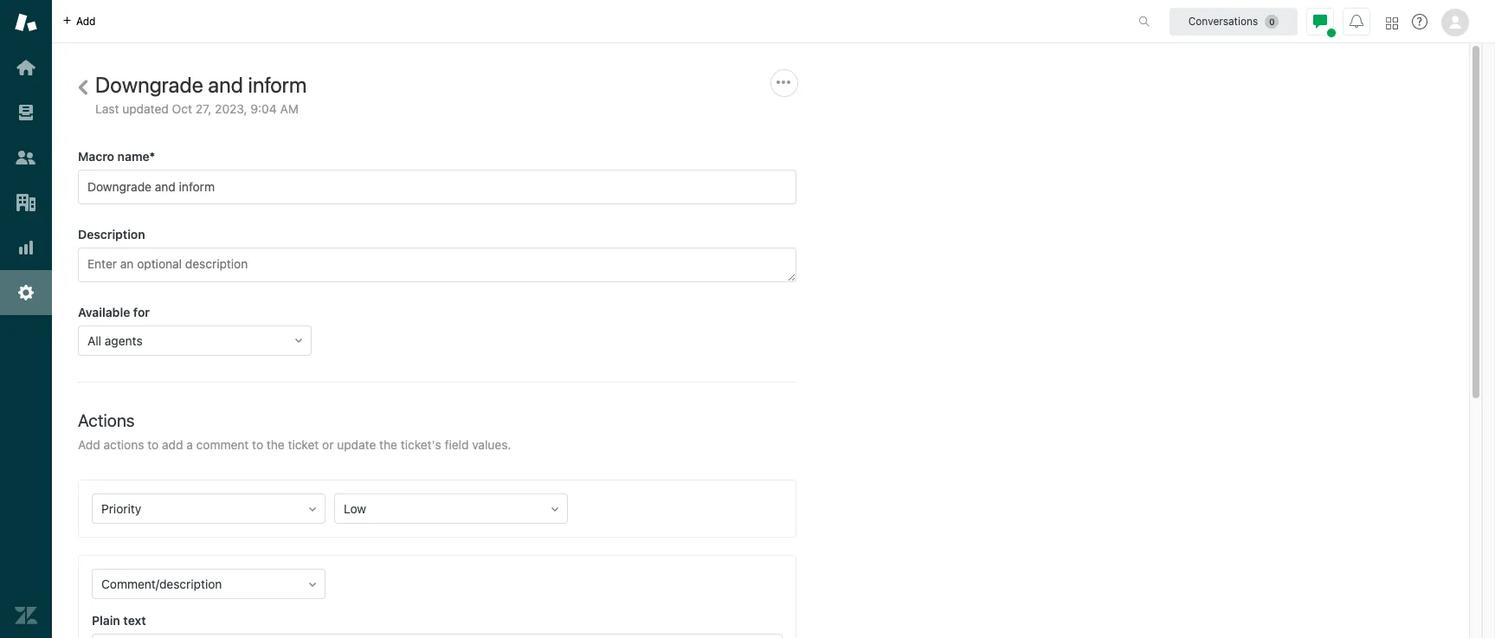 Task type: describe. For each thing, give the bounding box(es) containing it.
organizations image
[[15, 191, 37, 214]]

zendesk image
[[15, 604, 37, 627]]

zendesk products image
[[1386, 17, 1398, 29]]

add
[[76, 14, 96, 27]]

customers image
[[15, 146, 37, 169]]

admin image
[[15, 281, 37, 304]]



Task type: vqa. For each thing, say whether or not it's contained in the screenshot.
Organizations image
yes



Task type: locate. For each thing, give the bounding box(es) containing it.
conversations button
[[1170, 7, 1298, 35]]

get help image
[[1412, 14, 1428, 29]]

main element
[[0, 0, 52, 638]]

button displays agent's chat status as online. image
[[1314, 14, 1327, 28]]

add button
[[52, 0, 106, 42]]

views image
[[15, 101, 37, 124]]

get started image
[[15, 56, 37, 79]]

reporting image
[[15, 236, 37, 259]]

conversations
[[1189, 14, 1258, 27]]

notifications image
[[1350, 14, 1364, 28]]

zendesk support image
[[15, 11, 37, 34]]



